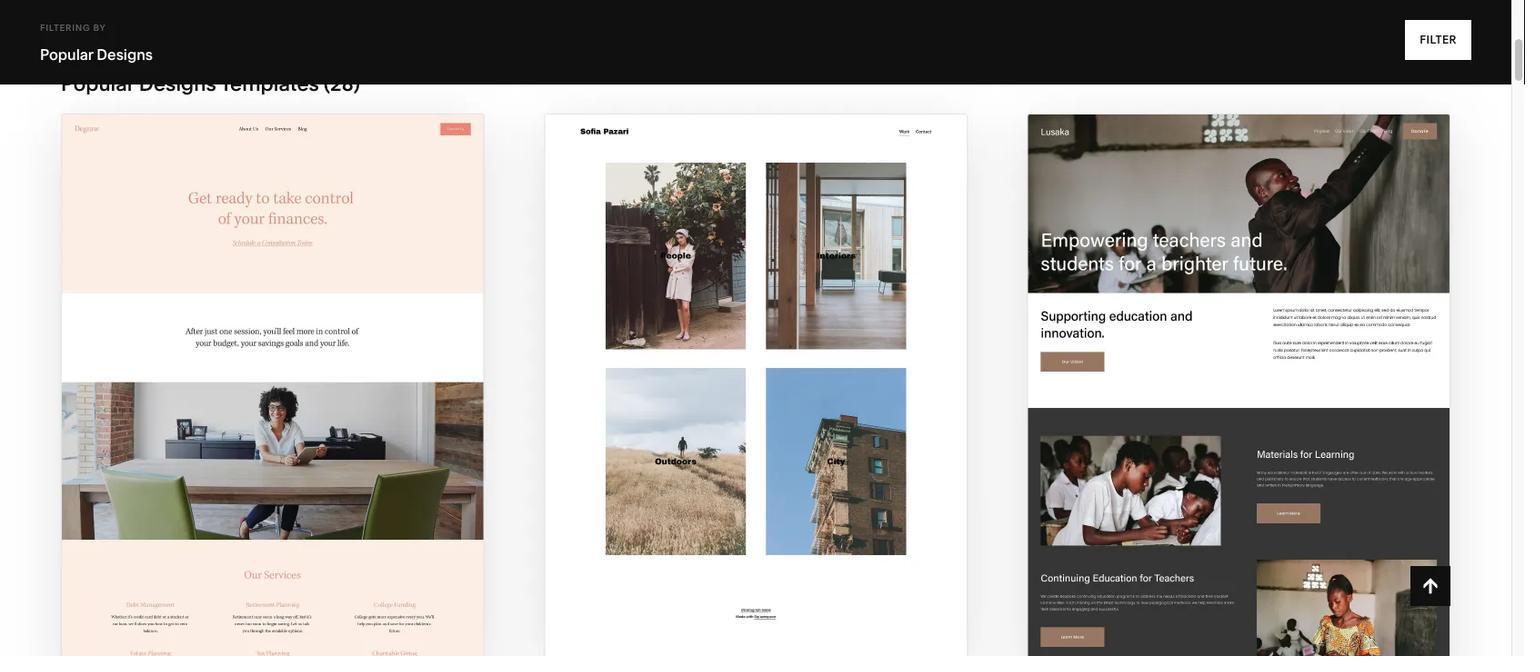 Task type: vqa. For each thing, say whether or not it's contained in the screenshot.
Squarespace Logo Link
no



Task type: describe. For each thing, give the bounding box(es) containing it.
preview for preview degraw
[[191, 395, 270, 416]]

filter
[[1420, 33, 1457, 46]]

start with lusaka button
[[1139, 345, 1340, 395]]

(
[[324, 71, 330, 96]]

preview degraw
[[191, 395, 354, 416]]

preview degraw link
[[191, 381, 354, 431]]

preview lusaka
[[1161, 395, 1317, 416]]

filter button
[[1406, 20, 1472, 60]]

template
[[78, 11, 135, 27]]

filtering by
[[40, 22, 106, 33]]

with for pazari
[[718, 351, 764, 372]]

pazari image
[[545, 114, 967, 657]]

lusaka inside button
[[1249, 359, 1320, 381]]

with for lusaka
[[1198, 359, 1244, 381]]

templates
[[220, 71, 319, 96]]

lusaka image
[[1029, 114, 1450, 657]]

matches
[[138, 11, 190, 27]]

preview pazari link
[[682, 372, 830, 422]]

degraw image
[[62, 114, 483, 657]]

0 horizontal spatial 28
[[61, 11, 76, 27]]

preview pazari
[[682, 386, 830, 408]]

1 vertical spatial degraw
[[275, 395, 354, 416]]

preview for preview pazari
[[682, 386, 761, 408]]



Task type: locate. For each thing, give the bounding box(es) containing it.
filtering
[[40, 22, 90, 33]]

0 horizontal spatial with
[[227, 359, 274, 381]]

28
[[61, 11, 76, 27], [330, 71, 354, 96]]

preview lusaka link
[[1161, 381, 1317, 431]]

lusaka
[[1249, 359, 1320, 381], [1245, 395, 1317, 416]]

preview down start with lusaka
[[1161, 395, 1241, 416]]

)
[[354, 71, 360, 96]]

degraw down start with degraw
[[275, 395, 354, 416]]

start for preview pazari
[[659, 351, 714, 372]]

28 left by
[[61, 11, 76, 27]]

2 horizontal spatial preview
[[1161, 395, 1241, 416]]

start with lusaka
[[1139, 359, 1320, 381]]

0 vertical spatial 28
[[61, 11, 76, 27]]

0 vertical spatial popular
[[40, 45, 93, 63]]

start up the preview degraw
[[168, 359, 223, 381]]

popular down 'popular designs'
[[61, 71, 134, 96]]

2 horizontal spatial with
[[1198, 359, 1244, 381]]

1 vertical spatial popular
[[61, 71, 134, 96]]

popular for popular designs templates ( 28 )
[[61, 71, 134, 96]]

popular
[[40, 45, 93, 63], [61, 71, 134, 96]]

back to top image
[[1421, 577, 1441, 597]]

start with degraw
[[168, 359, 358, 381]]

by
[[93, 22, 106, 33]]

0 vertical spatial pazari
[[769, 351, 834, 372]]

0 vertical spatial designs
[[97, 45, 153, 63]]

pazari inside start with pazari button
[[769, 351, 834, 372]]

pazari
[[769, 351, 834, 372], [766, 386, 830, 408]]

1 horizontal spatial start
[[659, 351, 714, 372]]

pazari up preview pazari in the bottom of the page
[[769, 351, 834, 372]]

1 vertical spatial pazari
[[766, 386, 830, 408]]

start with degraw button
[[168, 345, 377, 395]]

0 horizontal spatial preview
[[191, 395, 270, 416]]

start inside start with lusaka button
[[1139, 359, 1194, 381]]

start
[[659, 351, 714, 372], [168, 359, 223, 381], [1139, 359, 1194, 381]]

degraw up the preview degraw
[[278, 359, 358, 381]]

lusaka down start with lusaka
[[1245, 395, 1317, 416]]

start for preview degraw
[[168, 359, 223, 381]]

preview for preview lusaka
[[1161, 395, 1241, 416]]

designs for popular designs
[[97, 45, 153, 63]]

with up 'preview lusaka'
[[1198, 359, 1244, 381]]

2 horizontal spatial start
[[1139, 359, 1194, 381]]

with for degraw
[[227, 359, 274, 381]]

pazari inside preview pazari link
[[766, 386, 830, 408]]

1 vertical spatial designs
[[139, 71, 216, 96]]

0 horizontal spatial start
[[168, 359, 223, 381]]

designs down matches
[[139, 71, 216, 96]]

start inside start with degraw button
[[168, 359, 223, 381]]

popular designs templates ( 28 )
[[61, 71, 360, 96]]

1 vertical spatial lusaka
[[1245, 395, 1317, 416]]

1 vertical spatial 28
[[330, 71, 354, 96]]

start for preview lusaka
[[1139, 359, 1194, 381]]

start with pazari button
[[659, 337, 853, 387]]

degraw
[[278, 359, 358, 381], [275, 395, 354, 416]]

preview down start with degraw
[[191, 395, 270, 416]]

preview
[[682, 386, 761, 408], [191, 395, 270, 416], [1161, 395, 1241, 416]]

28 right templates
[[330, 71, 354, 96]]

with up the preview degraw
[[227, 359, 274, 381]]

lusaka up 'preview lusaka'
[[1249, 359, 1320, 381]]

designs for popular designs templates ( 28 )
[[139, 71, 216, 96]]

start with pazari
[[659, 351, 834, 372]]

0 vertical spatial degraw
[[278, 359, 358, 381]]

1 horizontal spatial preview
[[682, 386, 761, 408]]

start up preview pazari in the bottom of the page
[[659, 351, 714, 372]]

1 horizontal spatial 28
[[330, 71, 354, 96]]

1 horizontal spatial with
[[718, 351, 764, 372]]

popular down filtering
[[40, 45, 93, 63]]

pazari down start with pazari
[[766, 386, 830, 408]]

designs
[[97, 45, 153, 63], [139, 71, 216, 96]]

with up preview pazari in the bottom of the page
[[718, 351, 764, 372]]

degraw inside button
[[278, 359, 358, 381]]

with
[[718, 351, 764, 372], [227, 359, 274, 381], [1198, 359, 1244, 381]]

with inside button
[[227, 359, 274, 381]]

designs down 28 template matches
[[97, 45, 153, 63]]

start inside start with pazari button
[[659, 351, 714, 372]]

popular for popular designs
[[40, 45, 93, 63]]

0 vertical spatial lusaka
[[1249, 359, 1320, 381]]

preview down start with pazari
[[682, 386, 761, 408]]

start up 'preview lusaka'
[[1139, 359, 1194, 381]]

popular designs
[[40, 45, 153, 63]]

28 template matches
[[61, 11, 190, 27]]



